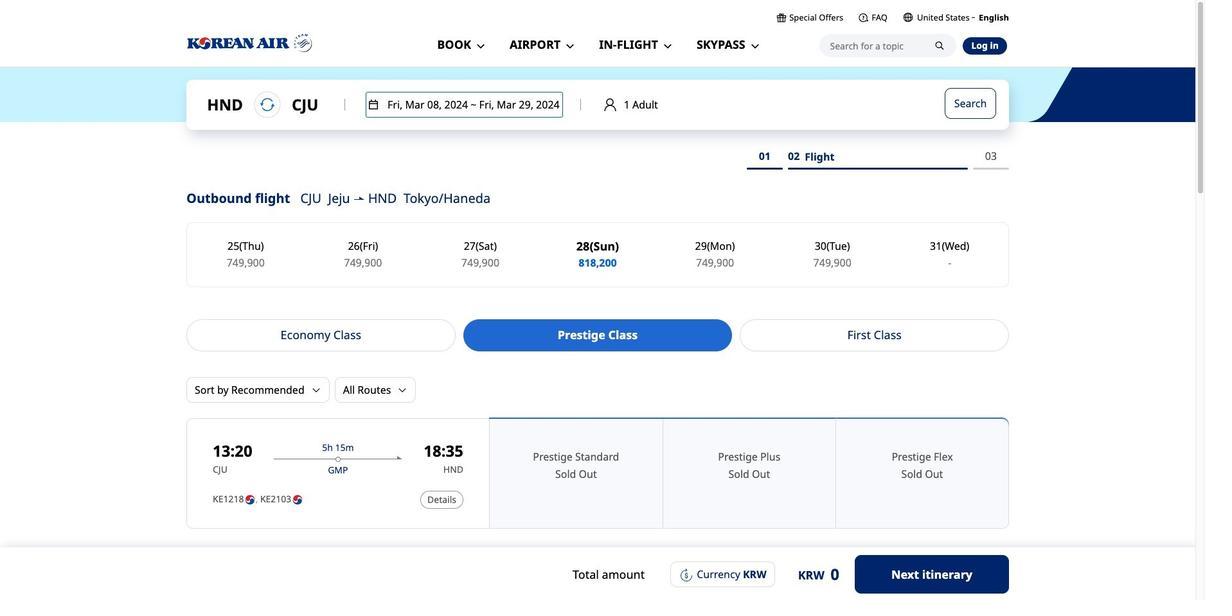 Task type: vqa. For each thing, say whether or not it's contained in the screenshot.
the left only)
no



Task type: describe. For each thing, give the bounding box(es) containing it.
13:20 departure, 18:35 arrival,5h 15m required, gmp stopovers option group
[[490, 419, 1009, 529]]



Task type: locate. For each thing, give the bounding box(es) containing it.
tab list
[[186, 320, 1009, 352]]

tab panel
[[186, 377, 1009, 601]]

15:45 departure, 21:35 arrival,5h 50m required, gmp stopovers option group
[[490, 555, 1009, 601]]

main content
[[0, 67, 1196, 601]]



